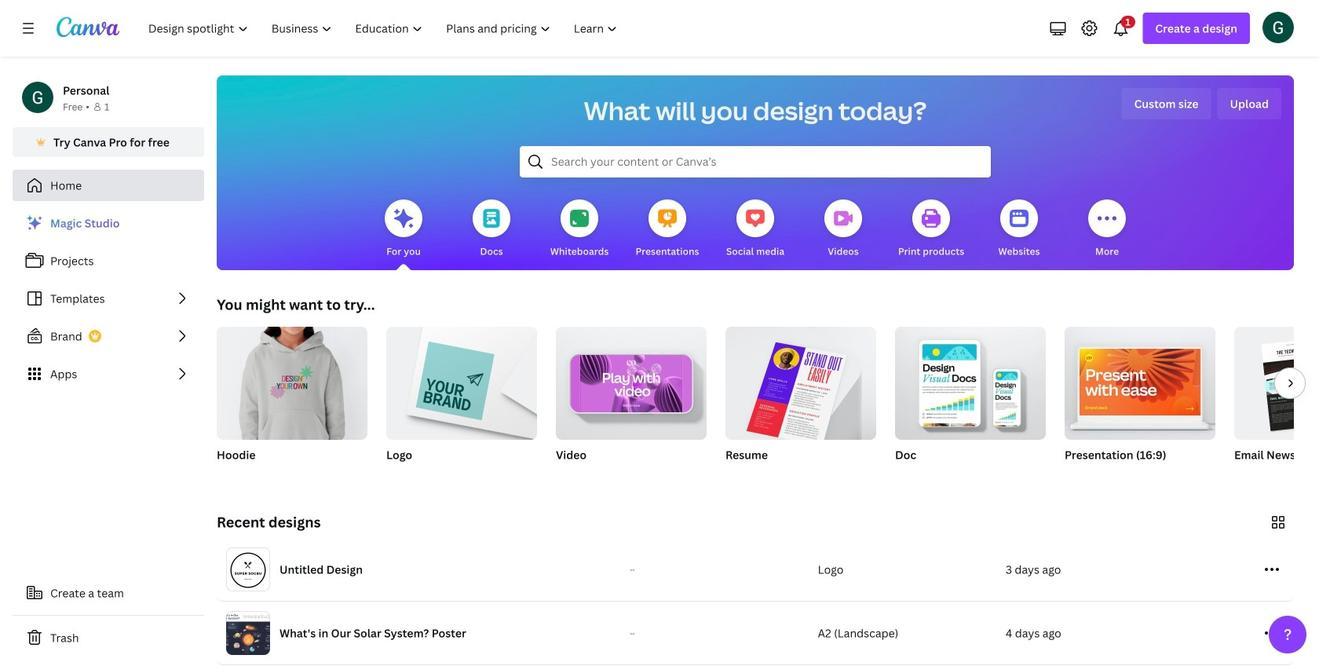 Task type: locate. For each thing, give the bounding box(es) containing it.
Search search field
[[551, 147, 960, 177]]

None search field
[[520, 146, 991, 178]]

group
[[217, 320, 368, 482], [217, 320, 368, 440], [386, 320, 537, 482], [386, 320, 537, 440], [556, 320, 707, 482], [556, 320, 707, 440], [726, 320, 877, 482], [726, 320, 877, 447], [895, 327, 1046, 482], [895, 327, 1046, 440], [1065, 327, 1216, 482], [1235, 327, 1320, 482]]

list
[[13, 207, 204, 390]]



Task type: vqa. For each thing, say whether or not it's contained in the screenshot.
Students
no



Task type: describe. For each thing, give the bounding box(es) containing it.
top level navigation element
[[138, 13, 631, 44]]

greg robinson image
[[1263, 12, 1294, 43]]



